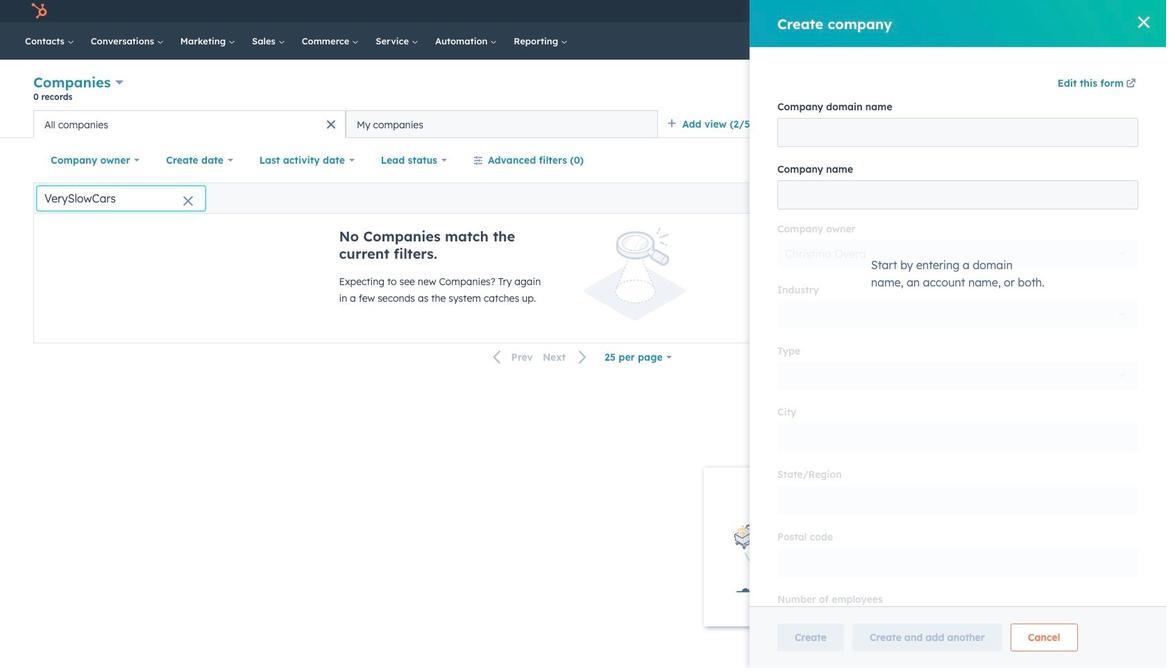 Task type: vqa. For each thing, say whether or not it's contained in the screenshot.
Christina Overa icon
yes



Task type: describe. For each thing, give the bounding box(es) containing it.
Search name, phone, or domain search field
[[37, 186, 205, 211]]

Search HubSpot search field
[[971, 29, 1117, 53]]



Task type: locate. For each thing, give the bounding box(es) containing it.
clear input image
[[183, 196, 194, 207]]

christina overa image
[[1070, 5, 1082, 17]]

marketplaces image
[[965, 6, 978, 19]]

pagination navigation
[[485, 348, 596, 367]]

banner
[[33, 71, 1133, 110]]

menu
[[864, 0, 1149, 22]]

close image
[[1127, 486, 1138, 497]]



